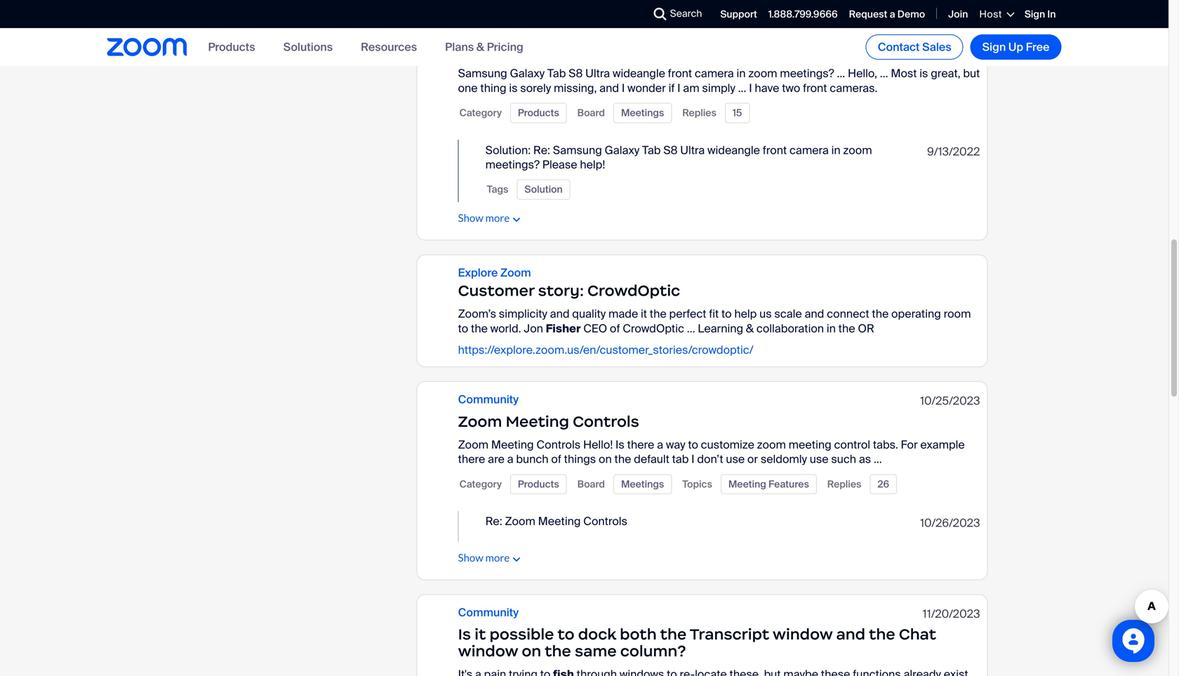 Task type: describe. For each thing, give the bounding box(es) containing it.
meeting down things
[[538, 514, 581, 529]]

0 vertical spatial galaxy
[[594, 24, 646, 43]]

front right two
[[803, 81, 828, 96]]

1 horizontal spatial window
[[773, 625, 833, 644]]

explore
[[458, 266, 498, 280]]

resources button
[[361, 40, 417, 54]]

tabs.
[[874, 438, 899, 452]]

two
[[783, 81, 801, 96]]

2 horizontal spatial a
[[890, 8, 896, 21]]

show more for zoom meeting controls
[[458, 551, 510, 564]]

jon
[[524, 321, 544, 336]]

1 horizontal spatial of
[[610, 321, 620, 336]]

fisher
[[546, 321, 581, 336]]

s8 inside solution: re: samsung galaxy tab s8 ultra wideangle front camera in zoom meetings? please help!
[[664, 143, 678, 158]]

wideangle inside solution: re: samsung galaxy tab s8 ultra wideangle front camera in zoom meetings? please help!
[[708, 143, 761, 158]]

re: inside solution: re: samsung galaxy tab s8 ultra wideangle front camera in zoom meetings? please help!
[[534, 143, 551, 158]]

zoom down bunch
[[505, 514, 536, 529]]

help
[[735, 307, 757, 321]]

samsung inside solution: re: samsung galaxy tab s8 ultra wideangle front camera in zoom meetings? please help!
[[553, 143, 602, 158]]

1 vertical spatial galaxy
[[510, 66, 545, 81]]

request a demo link
[[850, 8, 926, 21]]

world.
[[491, 321, 522, 336]]

and right scale
[[805, 307, 825, 321]]

i inside zoom meeting controls zoom meeting controls hello! is there a way to customize zoom meeting control tabs. for example there are a bunch of things on the default tab i don't use or seldomly use such as ...
[[692, 452, 695, 467]]

to right fit
[[722, 307, 732, 321]]

support link
[[721, 8, 758, 21]]

zoom's
[[458, 307, 497, 321]]

0 horizontal spatial is
[[509, 81, 518, 96]]

simply
[[703, 81, 736, 96]]

is it possible to dock both the transcript window and the chat window on the same column? link
[[458, 625, 937, 661]]

features
[[769, 478, 810, 491]]

the left world.
[[471, 321, 488, 336]]

collaboration
[[757, 321, 825, 336]]

zoom's simplicity and quality made it the perfect fit to help us scale and connect the operating room to the world. jon
[[458, 307, 972, 336]]

and down story:
[[550, 307, 570, 321]]

is inside zoom meeting controls zoom meeting controls hello! is there a way to customize zoom meeting control tabs. for example there are a bunch of things on the default tab i don't use or seldomly use such as ...
[[616, 438, 625, 452]]

learning
[[698, 321, 744, 336]]

tab
[[673, 452, 689, 467]]

but
[[964, 66, 981, 81]]

and inside solved: samsung galaxy tab s8 ultra wideangle front camera in zoom meetings? please help! samsung galaxy tab s8 ultra wideangle front camera in zoom meetings? ... hello, ... most is great, but one thing is sorely missing, and i wonder if i am simply ... i have two front cameras.
[[600, 81, 619, 96]]

one
[[458, 81, 478, 96]]

show more for solved: samsung galaxy tab s8 ultra wideangle front camera in zoom meetings? please help!
[[458, 212, 510, 224]]

community for is it possible to dock both the transcript window and the chat window on the same column?
[[458, 605, 519, 620]]

most
[[891, 66, 918, 81]]

0 horizontal spatial there
[[458, 452, 486, 467]]

1 vertical spatial meetings?
[[780, 66, 835, 81]]

0 vertical spatial wideangle
[[746, 24, 825, 43]]

i left wonder
[[622, 81, 625, 96]]

the inside zoom meeting controls zoom meeting controls hello! is there a way to customize zoom meeting control tabs. for example there are a bunch of things on the default tab i don't use or seldomly use such as ...
[[615, 452, 632, 467]]

fisher ceo of crowdoptic ... learning & collaboration in the or
[[546, 321, 875, 336]]

support
[[721, 8, 758, 21]]

show more link for zoom meeting controls
[[458, 551, 510, 564]]

1 vertical spatial tab
[[548, 66, 566, 81]]

1.888.799.9666 link
[[769, 8, 838, 21]]

board for controls
[[578, 478, 605, 491]]

the left the chat
[[869, 625, 896, 644]]

the left the perfect
[[650, 307, 667, 321]]

or
[[858, 321, 875, 336]]

3/9/2022
[[932, 6, 981, 20]]

as
[[860, 452, 872, 467]]

way
[[666, 438, 686, 452]]

sorely
[[521, 81, 551, 96]]

sales
[[923, 40, 952, 54]]

solution
[[525, 183, 563, 196]]

and inside is it possible to dock both the transcript window and the chat window on the same column?
[[837, 625, 866, 644]]

zoom inside explore zoom customer story: crowdoptic
[[501, 266, 531, 280]]

re: zoom meeting controls
[[486, 514, 628, 529]]

2 use from the left
[[810, 452, 829, 467]]

sign up free
[[983, 40, 1050, 54]]

ceo
[[584, 321, 608, 336]]

https://explore.zoom.us/en/customer_stories/crowdoptic/ link
[[458, 343, 754, 358]]

more for solved: samsung galaxy tab s8 ultra wideangle front camera in zoom meetings? please help!
[[486, 212, 510, 224]]

in
[[1048, 8, 1057, 21]]

explore zoom button
[[458, 266, 531, 280]]

example
[[921, 438, 965, 452]]

meetings for please
[[622, 106, 665, 119]]

solved:
[[458, 24, 514, 43]]

i left have
[[750, 81, 753, 96]]

arrow down image for meeting
[[514, 557, 521, 562]]

in down 3/9/2022
[[933, 24, 947, 43]]

front inside solution: re: samsung galaxy tab s8 ultra wideangle front camera in zoom meetings? please help!
[[763, 143, 787, 158]]

show for solved: samsung galaxy tab s8 ultra wideangle front camera in zoom meetings? please help!
[[458, 212, 484, 224]]

show for zoom meeting controls
[[458, 551, 484, 564]]

in right the simply
[[737, 66, 746, 81]]

possible
[[490, 625, 554, 644]]

0 vertical spatial ultra
[[704, 24, 742, 43]]

replies for 26
[[828, 478, 862, 491]]

zoom up are
[[458, 412, 502, 431]]

it inside is it possible to dock both the transcript window and the chat window on the same column?
[[475, 625, 486, 644]]

join
[[949, 8, 969, 21]]

category for zoom meeting controls
[[460, 478, 502, 491]]

both
[[620, 625, 657, 644]]

0 horizontal spatial a
[[508, 452, 514, 467]]

customer story: crowdoptic link
[[458, 281, 681, 300]]

1 vertical spatial s8
[[569, 66, 583, 81]]

to inside is it possible to dock both the transcript window and the chat window on the same column?
[[558, 625, 575, 644]]

story:
[[538, 281, 584, 300]]

customize
[[701, 438, 755, 452]]

sign for sign in
[[1025, 8, 1046, 21]]

request
[[850, 8, 888, 21]]

https://explore.zoom.us/en/customer_stories/crowdoptic/
[[458, 343, 754, 358]]

don't
[[698, 452, 724, 467]]

free
[[1027, 40, 1050, 54]]

0 vertical spatial s8
[[681, 24, 701, 43]]

1 vertical spatial &
[[746, 321, 754, 336]]

solutions
[[284, 40, 333, 54]]

board for galaxy
[[578, 106, 605, 119]]

zoom meeting controls zoom meeting controls hello! is there a way to customize zoom meeting control tabs. for example there are a bunch of things on the default tab i don't use or seldomly use such as ...
[[458, 412, 965, 467]]

solution: re: samsung galaxy tab s8 ultra wideangle front camera in zoom meetings? please help! link
[[486, 143, 873, 172]]

bunch
[[516, 452, 549, 467]]

contact sales
[[878, 40, 952, 54]]

... left "hello,"
[[837, 66, 846, 81]]

0 horizontal spatial window
[[458, 642, 518, 661]]

0 vertical spatial samsung
[[518, 24, 590, 43]]

room
[[944, 307, 972, 321]]

if
[[669, 81, 675, 96]]

1 vertical spatial ultra
[[586, 66, 610, 81]]

cameras.
[[830, 81, 878, 96]]

show more button for solved: samsung galaxy tab s8 ultra wideangle front camera in zoom meetings? please help!
[[458, 211, 521, 228]]

please inside solved: samsung galaxy tab s8 ultra wideangle front camera in zoom meetings? please help! samsung galaxy tab s8 ultra wideangle front camera in zoom meetings? ... hello, ... most is great, but one thing is sorely missing, and i wonder if i am simply ... i have two front cameras.
[[590, 41, 641, 60]]

fit
[[709, 307, 719, 321]]

0 vertical spatial controls
[[573, 412, 640, 431]]

zoom inside zoom meeting controls zoom meeting controls hello! is there a way to customize zoom meeting control tabs. for example there are a bunch of things on the default tab i don't use or seldomly use such as ...
[[758, 438, 787, 452]]

plans & pricing
[[445, 40, 524, 54]]

0 vertical spatial tab
[[649, 24, 677, 43]]

solved: samsung galaxy tab s8 ultra wideangle front camera in zoom meetings? please help! samsung galaxy tab s8 ultra wideangle front camera in zoom meetings? ... hello, ... most is great, but one thing is sorely missing, and i wonder if i am simply ... i have two front cameras.
[[458, 24, 981, 96]]

2 vertical spatial controls
[[584, 514, 628, 529]]

meeting down the 'zoom meeting controls' link
[[492, 438, 534, 452]]

request a demo
[[850, 8, 926, 21]]

wonder
[[628, 81, 666, 96]]

to left world.
[[458, 321, 469, 336]]



Task type: vqa. For each thing, say whether or not it's contained in the screenshot.
the leftmost is
yes



Task type: locate. For each thing, give the bounding box(es) containing it.
i right the if
[[678, 81, 681, 96]]

1 horizontal spatial is
[[920, 66, 929, 81]]

front down request
[[829, 24, 868, 43]]

explore zoom customer story: crowdoptic
[[458, 266, 681, 300]]

i
[[622, 81, 625, 96], [678, 81, 681, 96], [750, 81, 753, 96], [692, 452, 695, 467]]

ultra down the am
[[681, 143, 705, 158]]

1 horizontal spatial there
[[628, 438, 655, 452]]

0 vertical spatial sign
[[1025, 8, 1046, 21]]

please inside solution: re: samsung galaxy tab s8 ultra wideangle front camera in zoom meetings? please help!
[[543, 157, 578, 172]]

in down cameras.
[[832, 143, 841, 158]]

2 board from the top
[[578, 478, 605, 491]]

community button
[[458, 392, 519, 407], [458, 605, 519, 620]]

10/26/2023
[[921, 516, 981, 530]]

1 horizontal spatial use
[[810, 452, 829, 467]]

0 horizontal spatial please
[[543, 157, 578, 172]]

in inside solution: re: samsung galaxy tab s8 ultra wideangle front camera in zoom meetings? please help!
[[832, 143, 841, 158]]

galaxy inside solution: re: samsung galaxy tab s8 ultra wideangle front camera in zoom meetings? please help!
[[605, 143, 640, 158]]

2 category from the top
[[460, 478, 502, 491]]

help! inside solved: samsung galaxy tab s8 ultra wideangle front camera in zoom meetings? please help! samsung galaxy tab s8 ultra wideangle front camera in zoom meetings? ... hello, ... most is great, but one thing is sorely missing, and i wonder if i am simply ... i have two front cameras.
[[645, 41, 682, 60]]

meeting up bunch
[[506, 412, 570, 431]]

... inside zoom meeting controls zoom meeting controls hello! is there a way to customize zoom meeting control tabs. for example there are a bunch of things on the default tab i don't use or seldomly use such as ...
[[874, 452, 883, 467]]

1 horizontal spatial s8
[[664, 143, 678, 158]]

1 vertical spatial wideangle
[[613, 66, 666, 81]]

and left the chat
[[837, 625, 866, 644]]

a right are
[[508, 452, 514, 467]]

please
[[590, 41, 641, 60], [543, 157, 578, 172]]

0 horizontal spatial &
[[477, 40, 485, 54]]

hello,
[[848, 66, 878, 81]]

26
[[878, 478, 890, 491]]

controls up hello!
[[573, 412, 640, 431]]

0 vertical spatial is
[[616, 438, 625, 452]]

2 vertical spatial tab
[[643, 143, 661, 158]]

1 vertical spatial show
[[458, 551, 484, 564]]

1 vertical spatial meetings
[[622, 478, 665, 491]]

&
[[477, 40, 485, 54], [746, 321, 754, 336]]

0 vertical spatial community
[[458, 392, 519, 407]]

on left same in the bottom of the page
[[522, 642, 542, 661]]

1 vertical spatial help!
[[580, 157, 606, 172]]

2 vertical spatial ultra
[[681, 143, 705, 158]]

category down are
[[460, 478, 502, 491]]

0 vertical spatial please
[[590, 41, 641, 60]]

meetings? up the tags
[[486, 157, 540, 172]]

operating
[[892, 307, 942, 321]]

arrow down image
[[514, 218, 521, 222], [514, 557, 521, 562]]

camera inside solution: re: samsung galaxy tab s8 ultra wideangle front camera in zoom meetings? please help!
[[790, 143, 829, 158]]

0 vertical spatial crowdoptic
[[588, 281, 681, 300]]

replies down such at the right bottom
[[828, 478, 862, 491]]

1 vertical spatial please
[[543, 157, 578, 172]]

the right connect at the top right of the page
[[873, 307, 889, 321]]

the right both
[[661, 625, 687, 644]]

sign for sign up free
[[983, 40, 1007, 54]]

1 horizontal spatial a
[[657, 438, 664, 452]]

solution:
[[486, 143, 531, 158]]

1 category from the top
[[460, 106, 502, 119]]

0 horizontal spatial use
[[726, 452, 745, 467]]

2 community button from the top
[[458, 605, 519, 620]]

solution: re: samsung galaxy tab s8 ultra wideangle front camera in zoom meetings? please help!
[[486, 143, 873, 172]]

0 horizontal spatial on
[[522, 642, 542, 661]]

samsung up solution
[[553, 143, 602, 158]]

0 vertical spatial &
[[477, 40, 485, 54]]

to inside zoom meeting controls zoom meeting controls hello! is there a way to customize zoom meeting control tabs. for example there are a bunch of things on the default tab i don't use or seldomly use such as ...
[[688, 438, 699, 452]]

topics
[[683, 478, 713, 491]]

solved: samsung galaxy tab s8 ultra wideangle front camera in zoom meetings? please help! link
[[458, 24, 947, 60]]

crowdoptic up https://explore.zoom.us/en/customer_stories/crowdoptic/
[[623, 321, 685, 336]]

host
[[980, 8, 1003, 21]]

1 more from the top
[[486, 212, 510, 224]]

10/25/2023
[[921, 394, 981, 409]]

more down re: zoom meeting controls
[[486, 551, 510, 564]]

re: zoom meeting controls link
[[486, 514, 628, 529]]

products for zoom
[[518, 478, 560, 491]]

zoom
[[501, 266, 531, 280], [458, 412, 502, 431], [458, 438, 489, 452], [505, 514, 536, 529]]

ultra inside solution: re: samsung galaxy tab s8 ultra wideangle front camera in zoom meetings? please help!
[[681, 143, 705, 158]]

1 vertical spatial show more button
[[458, 551, 521, 568]]

show more
[[458, 212, 510, 224], [458, 551, 510, 564]]

s8 right sorely
[[569, 66, 583, 81]]

1.888.799.9666
[[769, 8, 838, 21]]

11/20/2023
[[923, 607, 981, 622]]

galaxy up wonder
[[594, 24, 646, 43]]

0 vertical spatial of
[[610, 321, 620, 336]]

2 vertical spatial camera
[[790, 143, 829, 158]]

to
[[722, 307, 732, 321], [458, 321, 469, 336], [688, 438, 699, 452], [558, 625, 575, 644]]

0 horizontal spatial camera
[[695, 66, 734, 81]]

community up possible
[[458, 605, 519, 620]]

1 vertical spatial products
[[518, 106, 560, 119]]

camera down two
[[790, 143, 829, 158]]

front right wonder
[[668, 66, 693, 81]]

missing,
[[554, 81, 597, 96]]

2 horizontal spatial camera
[[872, 24, 929, 43]]

samsung down plans & pricing
[[458, 66, 508, 81]]

and right missing,
[[600, 81, 619, 96]]

2 show more link from the top
[[458, 551, 510, 564]]

15
[[733, 106, 743, 119]]

perfect
[[670, 307, 707, 321]]

1 show more button from the top
[[458, 211, 521, 228]]

1 vertical spatial show more link
[[458, 551, 510, 564]]

1 vertical spatial is
[[458, 625, 471, 644]]

it left possible
[[475, 625, 486, 644]]

up
[[1009, 40, 1024, 54]]

1 vertical spatial re:
[[486, 514, 503, 529]]

chat
[[900, 625, 937, 644]]

zoom inside solution: re: samsung galaxy tab s8 ultra wideangle front camera in zoom meetings? please help!
[[844, 143, 873, 158]]

0 vertical spatial it
[[641, 307, 648, 321]]

0 horizontal spatial is
[[458, 625, 471, 644]]

1 vertical spatial board
[[578, 478, 605, 491]]

use left such at the right bottom
[[810, 452, 829, 467]]

is right thing
[[509, 81, 518, 96]]

category down one
[[460, 106, 502, 119]]

1 community from the top
[[458, 392, 519, 407]]

& right the plans
[[477, 40, 485, 54]]

1 vertical spatial controls
[[537, 438, 581, 452]]

contact sales link
[[866, 34, 964, 60]]

crowdoptic up made
[[588, 281, 681, 300]]

controls
[[573, 412, 640, 431], [537, 438, 581, 452], [584, 514, 628, 529]]

more
[[486, 212, 510, 224], [486, 551, 510, 564]]

1 vertical spatial camera
[[695, 66, 734, 81]]

1 horizontal spatial replies
[[828, 478, 862, 491]]

thing
[[481, 81, 507, 96]]

same
[[575, 642, 617, 661]]

in
[[933, 24, 947, 43], [737, 66, 746, 81], [832, 143, 841, 158], [827, 321, 836, 336]]

1 vertical spatial it
[[475, 625, 486, 644]]

things
[[564, 452, 596, 467]]

0 horizontal spatial it
[[475, 625, 486, 644]]

0 horizontal spatial help!
[[580, 157, 606, 172]]

quality
[[573, 307, 606, 321]]

simplicity
[[499, 307, 548, 321]]

in left 'or'
[[827, 321, 836, 336]]

1 show more from the top
[[458, 212, 510, 224]]

2 vertical spatial products
[[518, 478, 560, 491]]

0 vertical spatial camera
[[872, 24, 929, 43]]

0 horizontal spatial of
[[552, 452, 562, 467]]

2 community from the top
[[458, 605, 519, 620]]

1 community button from the top
[[458, 392, 519, 407]]

it inside zoom's simplicity and quality made it the perfect fit to help us scale and connect the operating room to the world. jon
[[641, 307, 648, 321]]

please up wonder
[[590, 41, 641, 60]]

great,
[[931, 66, 961, 81]]

meeting features
[[729, 478, 810, 491]]

or
[[748, 452, 759, 467]]

2 horizontal spatial s8
[[681, 24, 701, 43]]

1 horizontal spatial camera
[[790, 143, 829, 158]]

more down the tags
[[486, 212, 510, 224]]

0 vertical spatial help!
[[645, 41, 682, 60]]

community button for zoom meeting controls
[[458, 392, 519, 407]]

camera
[[872, 24, 929, 43], [695, 66, 734, 81], [790, 143, 829, 158]]

made
[[609, 307, 639, 321]]

category
[[460, 106, 502, 119], [460, 478, 502, 491]]

of left things
[[552, 452, 562, 467]]

sign in link
[[1025, 8, 1057, 21]]

meetings?
[[505, 41, 586, 60], [780, 66, 835, 81], [486, 157, 540, 172]]

is it possible to dock both the transcript window and the chat window on the same column?
[[458, 625, 937, 661]]

more for zoom meeting controls
[[486, 551, 510, 564]]

community button up are
[[458, 392, 519, 407]]

the left 'or'
[[839, 321, 856, 336]]

demo
[[898, 8, 926, 21]]

zoom left bunch
[[458, 438, 489, 452]]

wideangle down 15
[[708, 143, 761, 158]]

it
[[641, 307, 648, 321], [475, 625, 486, 644]]

meeting down or
[[729, 478, 767, 491]]

0 vertical spatial products
[[208, 40, 255, 54]]

on
[[599, 452, 612, 467], [522, 642, 542, 661]]

1 arrow down image from the top
[[514, 218, 521, 222]]

help! inside solution: re: samsung galaxy tab s8 ultra wideangle front camera in zoom meetings? please help!
[[580, 157, 606, 172]]

0 vertical spatial show more
[[458, 212, 510, 224]]

show more link
[[458, 212, 510, 224], [458, 551, 510, 564]]

meetings? up sorely
[[505, 41, 586, 60]]

there left are
[[458, 452, 486, 467]]

re:
[[534, 143, 551, 158], [486, 514, 503, 529]]

0 vertical spatial meetings
[[622, 106, 665, 119]]

1 vertical spatial on
[[522, 642, 542, 661]]

1 vertical spatial replies
[[828, 478, 862, 491]]

... left "most"
[[881, 66, 889, 81]]

1 vertical spatial category
[[460, 478, 502, 491]]

1 vertical spatial show more
[[458, 551, 510, 564]]

1 horizontal spatial re:
[[534, 143, 551, 158]]

arrow down image up "explore zoom" "button"
[[514, 218, 521, 222]]

0 vertical spatial community button
[[458, 392, 519, 407]]

control
[[835, 438, 871, 452]]

galaxy down wonder
[[605, 143, 640, 158]]

0 vertical spatial category
[[460, 106, 502, 119]]

1 horizontal spatial help!
[[645, 41, 682, 60]]

customer
[[458, 281, 535, 300]]

resources
[[361, 40, 417, 54]]

join link
[[949, 8, 969, 21]]

there left way
[[628, 438, 655, 452]]

show more link for solved: samsung galaxy tab s8 ultra wideangle front camera in zoom meetings? please help!
[[458, 212, 510, 224]]

contact
[[878, 40, 920, 54]]

1 vertical spatial arrow down image
[[514, 557, 521, 562]]

0 vertical spatial show more button
[[458, 211, 521, 228]]

galaxy down pricing
[[510, 66, 545, 81]]

products for solved:
[[518, 106, 560, 119]]

dock
[[579, 625, 617, 644]]

2 arrow down image from the top
[[514, 557, 521, 562]]

... right the simply
[[739, 81, 747, 96]]

transcript
[[690, 625, 770, 644]]

is inside is it possible to dock both the transcript window and the chat window on the same column?
[[458, 625, 471, 644]]

controls down things
[[584, 514, 628, 529]]

is left possible
[[458, 625, 471, 644]]

s8 down search
[[681, 24, 701, 43]]

2 show more from the top
[[458, 551, 510, 564]]

search
[[670, 7, 703, 20]]

meetings? right have
[[780, 66, 835, 81]]

0 vertical spatial meetings?
[[505, 41, 586, 60]]

scale
[[775, 307, 803, 321]]

replies for 15
[[683, 106, 717, 119]]

to left 'dock'
[[558, 625, 575, 644]]

1 horizontal spatial on
[[599, 452, 612, 467]]

0 horizontal spatial re:
[[486, 514, 503, 529]]

use
[[726, 452, 745, 467], [810, 452, 829, 467]]

tab inside solution: re: samsung galaxy tab s8 ultra wideangle front camera in zoom meetings? please help!
[[643, 143, 661, 158]]

community for zoom meeting controls
[[458, 392, 519, 407]]

0 horizontal spatial sign
[[983, 40, 1007, 54]]

is right hello!
[[616, 438, 625, 452]]

products button
[[208, 40, 255, 54]]

tab right thing
[[548, 66, 566, 81]]

0 vertical spatial arrow down image
[[514, 218, 521, 222]]

zoom logo image
[[107, 38, 187, 56]]

such
[[832, 452, 857, 467]]

host button
[[980, 8, 1014, 21]]

meetings? inside solution: re: samsung galaxy tab s8 ultra wideangle front camera in zoom meetings? please help!
[[486, 157, 540, 172]]

replies down the am
[[683, 106, 717, 119]]

wideangle left the if
[[613, 66, 666, 81]]

zoom up customer
[[501, 266, 531, 280]]

a left way
[[657, 438, 664, 452]]

are
[[488, 452, 505, 467]]

front down have
[[763, 143, 787, 158]]

board down things
[[578, 478, 605, 491]]

a left demo at the right of page
[[890, 8, 896, 21]]

1 vertical spatial more
[[486, 551, 510, 564]]

community button for is it possible to dock both the transcript window and the chat window on the same column?
[[458, 605, 519, 620]]

0 horizontal spatial replies
[[683, 106, 717, 119]]

1 vertical spatial sign
[[983, 40, 1007, 54]]

crowdoptic inside explore zoom customer story: crowdoptic
[[588, 281, 681, 300]]

show
[[458, 212, 484, 224], [458, 551, 484, 564]]

tab down search
[[649, 24, 677, 43]]

0 vertical spatial show more link
[[458, 212, 510, 224]]

on inside zoom meeting controls zoom meeting controls hello! is there a way to customize zoom meeting control tabs. for example there are a bunch of things on the default tab i don't use or seldomly use such as ...
[[599, 452, 612, 467]]

tab down wonder
[[643, 143, 661, 158]]

1 vertical spatial samsung
[[458, 66, 508, 81]]

0 vertical spatial board
[[578, 106, 605, 119]]

1 show from the top
[[458, 212, 484, 224]]

ultra left wonder
[[586, 66, 610, 81]]

... left fit
[[687, 321, 696, 336]]

1 vertical spatial community
[[458, 605, 519, 620]]

of inside zoom meeting controls zoom meeting controls hello! is there a way to customize zoom meeting control tabs. for example there are a bunch of things on the default tab i don't use or seldomly use such as ...
[[552, 452, 562, 467]]

controls down the 'zoom meeting controls' link
[[537, 438, 581, 452]]

hello!
[[584, 438, 613, 452]]

wideangle
[[746, 24, 825, 43], [613, 66, 666, 81], [708, 143, 761, 158]]

0 vertical spatial re:
[[534, 143, 551, 158]]

it right made
[[641, 307, 648, 321]]

2 more from the top
[[486, 551, 510, 564]]

& left us
[[746, 321, 754, 336]]

2 vertical spatial galaxy
[[605, 143, 640, 158]]

search image
[[654, 8, 667, 20], [654, 8, 667, 20]]

sign in
[[1025, 8, 1057, 21]]

the left same in the bottom of the page
[[545, 642, 572, 661]]

re: right solution:
[[534, 143, 551, 158]]

1 use from the left
[[726, 452, 745, 467]]

the right hello!
[[615, 452, 632, 467]]

1 meetings from the top
[[622, 106, 665, 119]]

to right way
[[688, 438, 699, 452]]

on inside is it possible to dock both the transcript window and the chat window on the same column?
[[522, 642, 542, 661]]

1 board from the top
[[578, 106, 605, 119]]

1 horizontal spatial sign
[[1025, 8, 1046, 21]]

0 horizontal spatial s8
[[569, 66, 583, 81]]

camera down demo at the right of page
[[872, 24, 929, 43]]

i right tab
[[692, 452, 695, 467]]

sign
[[1025, 8, 1046, 21], [983, 40, 1007, 54]]

9/13/2022
[[928, 144, 981, 159]]

community up are
[[458, 392, 519, 407]]

arrow down image for samsung
[[514, 218, 521, 222]]

ultra down support
[[704, 24, 742, 43]]

2 show more button from the top
[[458, 551, 521, 568]]

meetings for customize
[[622, 478, 665, 491]]

for
[[901, 438, 918, 452]]

0 vertical spatial more
[[486, 212, 510, 224]]

category for solved: samsung galaxy tab s8 ultra wideangle front camera in zoom meetings? please help!
[[460, 106, 502, 119]]

use left or
[[726, 452, 745, 467]]

camera down solved: samsung galaxy tab s8 ultra wideangle front camera in zoom meetings? please help! link
[[695, 66, 734, 81]]

0 vertical spatial on
[[599, 452, 612, 467]]

...
[[837, 66, 846, 81], [881, 66, 889, 81], [739, 81, 747, 96], [687, 321, 696, 336], [874, 452, 883, 467]]

0 vertical spatial show
[[458, 212, 484, 224]]

column?
[[621, 642, 686, 661]]

samsung up sorely
[[518, 24, 590, 43]]

zoom meeting controls link
[[458, 412, 640, 431]]

1 vertical spatial crowdoptic
[[623, 321, 685, 336]]

... right 'as'
[[874, 452, 883, 467]]

crowdoptic
[[588, 281, 681, 300], [623, 321, 685, 336]]

1 show more link from the top
[[458, 212, 510, 224]]

1 vertical spatial of
[[552, 452, 562, 467]]

2 vertical spatial s8
[[664, 143, 678, 158]]

1 vertical spatial community button
[[458, 605, 519, 620]]

2 show from the top
[[458, 551, 484, 564]]

meeting
[[506, 412, 570, 431], [492, 438, 534, 452], [729, 478, 767, 491], [538, 514, 581, 529]]

sign left in
[[1025, 8, 1046, 21]]

2 vertical spatial meetings?
[[486, 157, 540, 172]]

meetings down wonder
[[622, 106, 665, 119]]

is right "most"
[[920, 66, 929, 81]]

2 meetings from the top
[[622, 478, 665, 491]]

re: down are
[[486, 514, 503, 529]]

show more button for zoom meeting controls
[[458, 551, 521, 568]]



